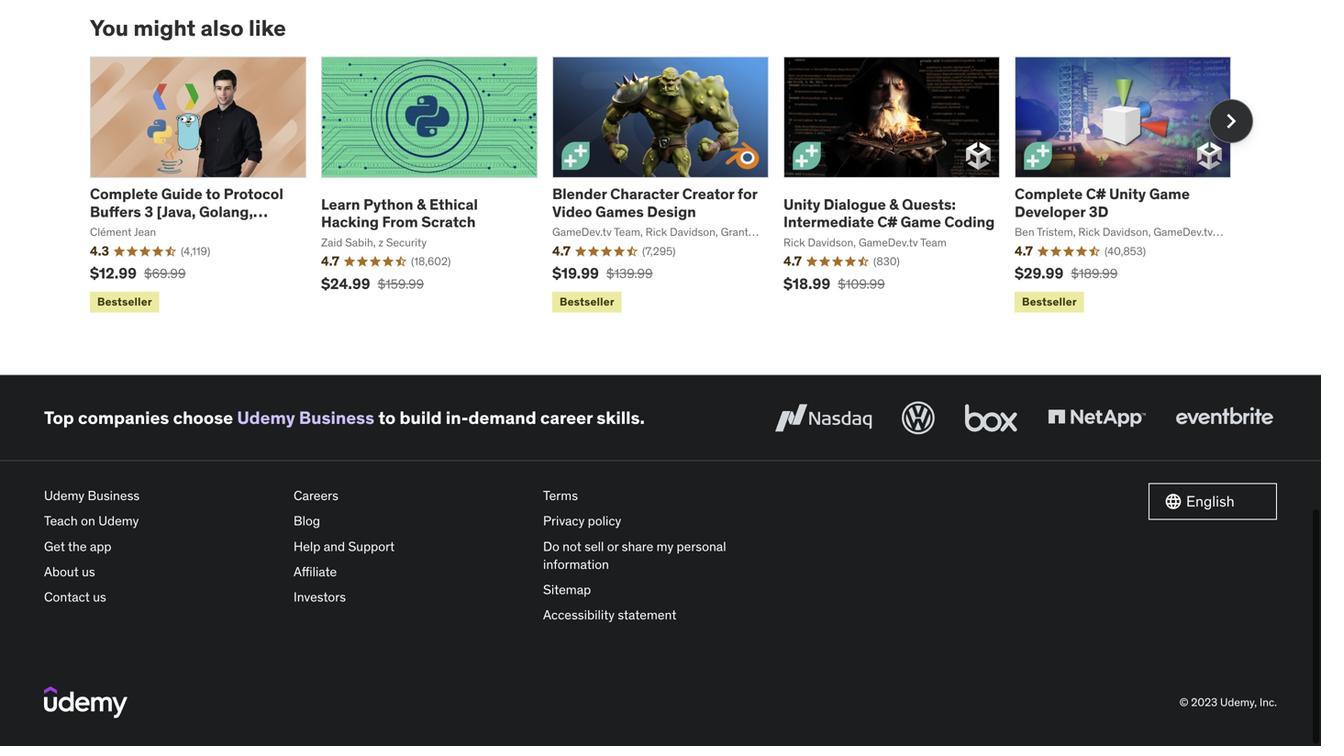 Task type: describe. For each thing, give the bounding box(es) containing it.
games
[[596, 202, 644, 221]]

might
[[133, 14, 196, 42]]

small image
[[1165, 493, 1183, 511]]

blender character creator for video games design
[[553, 185, 758, 221]]

learn python & ethical hacking from scratch
[[321, 195, 478, 231]]

3
[[144, 202, 153, 221]]

contact
[[44, 589, 90, 605]]

unity dialogue & quests: intermediate c# game coding
[[784, 195, 995, 231]]

ethical
[[430, 195, 478, 214]]

and
[[324, 538, 345, 555]]

[java,
[[157, 202, 196, 221]]

learn python & ethical hacking from scratch link
[[321, 195, 478, 231]]

& for c#
[[890, 195, 899, 214]]

udemy,
[[1221, 695, 1258, 709]]

you
[[90, 14, 129, 42]]

about us link
[[44, 559, 279, 585]]

from
[[382, 213, 418, 231]]

next image
[[1217, 107, 1247, 136]]

english button
[[1149, 483, 1278, 520]]

game inside complete c# unity game developer 3d
[[1150, 185, 1191, 203]]

unity inside unity dialogue & quests: intermediate c# game coding
[[784, 195, 821, 214]]

1 vertical spatial udemy business link
[[44, 483, 279, 509]]

skills.
[[597, 407, 645, 429]]

scratch
[[422, 213, 476, 231]]

sitemap
[[543, 581, 591, 598]]

1 vertical spatial us
[[93, 589, 106, 605]]

hacking
[[321, 213, 379, 231]]

creator
[[683, 185, 735, 203]]

python
[[364, 195, 414, 214]]

netapp image
[[1045, 398, 1150, 438]]

complete guide to protocol buffers 3 [java, golang, python] link
[[90, 185, 284, 239]]

affiliate link
[[294, 559, 529, 585]]

0 vertical spatial udemy business link
[[237, 407, 375, 429]]

the
[[68, 538, 87, 555]]

careers link
[[294, 483, 529, 509]]

career
[[541, 407, 593, 429]]

video
[[553, 202, 593, 221]]

golang,
[[199, 202, 253, 221]]

for
[[738, 185, 758, 203]]

terms
[[543, 487, 578, 504]]

blender
[[553, 185, 607, 203]]

dialogue
[[824, 195, 886, 214]]

you might also like
[[90, 14, 286, 42]]

c# inside complete c# unity game developer 3d
[[1087, 185, 1106, 203]]

1 horizontal spatial to
[[378, 407, 396, 429]]

get
[[44, 538, 65, 555]]

top companies choose udemy business to build in-demand career skills.
[[44, 407, 645, 429]]

terms link
[[543, 483, 778, 509]]

2023
[[1192, 695, 1218, 709]]

developer
[[1015, 202, 1086, 221]]

learn
[[321, 195, 360, 214]]

3d
[[1089, 202, 1109, 221]]

sitemap link
[[543, 577, 778, 603]]

0 vertical spatial us
[[82, 563, 95, 580]]

privacy
[[543, 513, 585, 529]]

app
[[90, 538, 112, 555]]

like
[[249, 14, 286, 42]]

statement
[[618, 607, 677, 623]]

do not sell or share my personal information button
[[543, 534, 778, 577]]

to inside complete guide to protocol buffers 3 [java, golang, python]
[[206, 185, 220, 203]]

in-
[[446, 407, 469, 429]]

do
[[543, 538, 560, 555]]

privacy policy link
[[543, 509, 778, 534]]

help
[[294, 538, 321, 555]]

python]
[[90, 220, 145, 239]]

also
[[201, 14, 244, 42]]

not
[[563, 538, 582, 555]]

unity dialogue & quests: intermediate c# game coding link
[[784, 195, 995, 231]]

coding
[[945, 213, 995, 231]]

buffers
[[90, 202, 141, 221]]

eventbrite image
[[1172, 398, 1278, 438]]

top
[[44, 407, 74, 429]]

& for from
[[417, 195, 426, 214]]

0 vertical spatial udemy
[[237, 407, 295, 429]]

business inside 'udemy business teach on udemy get the app about us contact us'
[[88, 487, 140, 504]]

©
[[1180, 695, 1189, 709]]

investors
[[294, 589, 346, 605]]

information
[[543, 556, 609, 573]]

on
[[81, 513, 95, 529]]



Task type: locate. For each thing, give the bounding box(es) containing it.
design
[[647, 202, 696, 221]]

to right guide
[[206, 185, 220, 203]]

1 vertical spatial udemy
[[44, 487, 85, 504]]

help and support link
[[294, 534, 529, 559]]

&
[[417, 195, 426, 214], [890, 195, 899, 214]]

share
[[622, 538, 654, 555]]

1 horizontal spatial complete
[[1015, 185, 1083, 203]]

unity inside complete c# unity game developer 3d
[[1110, 185, 1147, 203]]

& left quests:
[[890, 195, 899, 214]]

careers blog help and support affiliate investors
[[294, 487, 395, 605]]

& inside unity dialogue & quests: intermediate c# game coding
[[890, 195, 899, 214]]

my
[[657, 538, 674, 555]]

c# left quests:
[[878, 213, 898, 231]]

unity right "3d"
[[1110, 185, 1147, 203]]

careers
[[294, 487, 339, 504]]

build
[[400, 407, 442, 429]]

intermediate
[[784, 213, 875, 231]]

0 vertical spatial game
[[1150, 185, 1191, 203]]

udemy image
[[44, 687, 128, 718]]

0 horizontal spatial unity
[[784, 195, 821, 214]]

1 & from the left
[[417, 195, 426, 214]]

1 vertical spatial business
[[88, 487, 140, 504]]

1 horizontal spatial unity
[[1110, 185, 1147, 203]]

2 horizontal spatial udemy
[[237, 407, 295, 429]]

0 horizontal spatial udemy
[[44, 487, 85, 504]]

personal
[[677, 538, 727, 555]]

contact us link
[[44, 585, 279, 610]]

volkswagen image
[[899, 398, 939, 438]]

complete c# unity game developer 3d
[[1015, 185, 1191, 221]]

2 complete from the left
[[1015, 185, 1083, 203]]

c# right developer
[[1087, 185, 1106, 203]]

& inside the learn python & ethical hacking from scratch
[[417, 195, 426, 214]]

0 vertical spatial to
[[206, 185, 220, 203]]

english
[[1187, 492, 1235, 511]]

© 2023 udemy, inc.
[[1180, 695, 1278, 709]]

game right "3d"
[[1150, 185, 1191, 203]]

2 & from the left
[[890, 195, 899, 214]]

0 horizontal spatial business
[[88, 487, 140, 504]]

0 horizontal spatial c#
[[878, 213, 898, 231]]

udemy business link up the get the app link
[[44, 483, 279, 509]]

udemy business link
[[237, 407, 375, 429], [44, 483, 279, 509]]

business
[[299, 407, 375, 429], [88, 487, 140, 504]]

nasdaq image
[[771, 398, 877, 438]]

investors link
[[294, 585, 529, 610]]

complete for buffers
[[90, 185, 158, 203]]

1 horizontal spatial c#
[[1087, 185, 1106, 203]]

terms privacy policy do not sell or share my personal information sitemap accessibility statement
[[543, 487, 727, 623]]

blender character creator for video games design link
[[553, 185, 758, 221]]

character
[[611, 185, 679, 203]]

companies
[[78, 407, 169, 429]]

complete up 'python]'
[[90, 185, 158, 203]]

us right contact
[[93, 589, 106, 605]]

udemy business link up careers
[[237, 407, 375, 429]]

unity
[[1110, 185, 1147, 203], [784, 195, 821, 214]]

udemy up teach
[[44, 487, 85, 504]]

or
[[607, 538, 619, 555]]

support
[[348, 538, 395, 555]]

box image
[[961, 398, 1023, 438]]

affiliate
[[294, 563, 337, 580]]

accessibility statement link
[[543, 603, 778, 628]]

1 vertical spatial to
[[378, 407, 396, 429]]

c# inside unity dialogue & quests: intermediate c# game coding
[[878, 213, 898, 231]]

get the app link
[[44, 534, 279, 559]]

us
[[82, 563, 95, 580], [93, 589, 106, 605]]

2 vertical spatial udemy
[[98, 513, 139, 529]]

demand
[[469, 407, 537, 429]]

0 horizontal spatial to
[[206, 185, 220, 203]]

protocol
[[224, 185, 284, 203]]

0 horizontal spatial complete
[[90, 185, 158, 203]]

1 horizontal spatial business
[[299, 407, 375, 429]]

1 vertical spatial game
[[901, 213, 942, 231]]

teach on udemy link
[[44, 509, 279, 534]]

udemy right the choose
[[237, 407, 295, 429]]

business up careers
[[299, 407, 375, 429]]

complete guide to protocol buffers 3 [java, golang, python]
[[90, 185, 284, 239]]

game left "coding"
[[901, 213, 942, 231]]

complete inside complete guide to protocol buffers 3 [java, golang, python]
[[90, 185, 158, 203]]

carousel element
[[90, 56, 1254, 316]]

blog
[[294, 513, 320, 529]]

policy
[[588, 513, 622, 529]]

0 vertical spatial business
[[299, 407, 375, 429]]

1 horizontal spatial udemy
[[98, 513, 139, 529]]

udemy right on at the bottom
[[98, 513, 139, 529]]

unity left dialogue
[[784, 195, 821, 214]]

guide
[[161, 185, 203, 203]]

udemy business teach on udemy get the app about us contact us
[[44, 487, 140, 605]]

choose
[[173, 407, 233, 429]]

sell
[[585, 538, 604, 555]]

1 horizontal spatial &
[[890, 195, 899, 214]]

complete c# unity game developer 3d link
[[1015, 185, 1191, 221]]

quests:
[[902, 195, 956, 214]]

blog link
[[294, 509, 529, 534]]

1 vertical spatial c#
[[878, 213, 898, 231]]

1 complete from the left
[[90, 185, 158, 203]]

& left 'ethical'
[[417, 195, 426, 214]]

teach
[[44, 513, 78, 529]]

complete for developer
[[1015, 185, 1083, 203]]

1 horizontal spatial game
[[1150, 185, 1191, 203]]

0 vertical spatial c#
[[1087, 185, 1106, 203]]

0 horizontal spatial &
[[417, 195, 426, 214]]

complete inside complete c# unity game developer 3d
[[1015, 185, 1083, 203]]

inc.
[[1260, 695, 1278, 709]]

c#
[[1087, 185, 1106, 203], [878, 213, 898, 231]]

complete
[[90, 185, 158, 203], [1015, 185, 1083, 203]]

to left build at the bottom left
[[378, 407, 396, 429]]

0 horizontal spatial game
[[901, 213, 942, 231]]

about
[[44, 563, 79, 580]]

complete left "3d"
[[1015, 185, 1083, 203]]

business up on at the bottom
[[88, 487, 140, 504]]

us right the about
[[82, 563, 95, 580]]

game inside unity dialogue & quests: intermediate c# game coding
[[901, 213, 942, 231]]

game
[[1150, 185, 1191, 203], [901, 213, 942, 231]]



Task type: vqa. For each thing, say whether or not it's contained in the screenshot.
'Management Skills 885,600+ learners'
no



